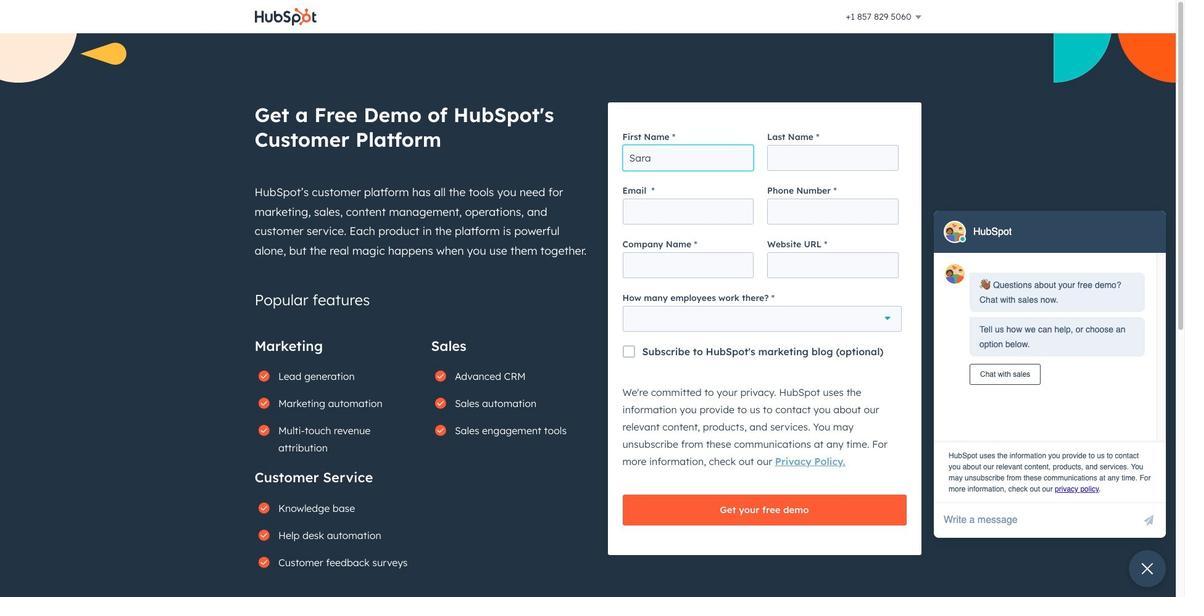 Task type: locate. For each thing, give the bounding box(es) containing it.
None text field
[[622, 145, 754, 171], [767, 145, 899, 171], [767, 252, 899, 278], [622, 145, 754, 171], [767, 145, 899, 171], [767, 252, 899, 278]]

None email field
[[622, 199, 754, 225]]

None telephone field
[[767, 199, 899, 225]]

hubspot image
[[255, 7, 316, 26]]

None submit
[[622, 495, 906, 526]]

None text field
[[622, 252, 754, 278]]



Task type: describe. For each thing, give the bounding box(es) containing it.
chat widget region
[[917, 181, 1176, 597]]



